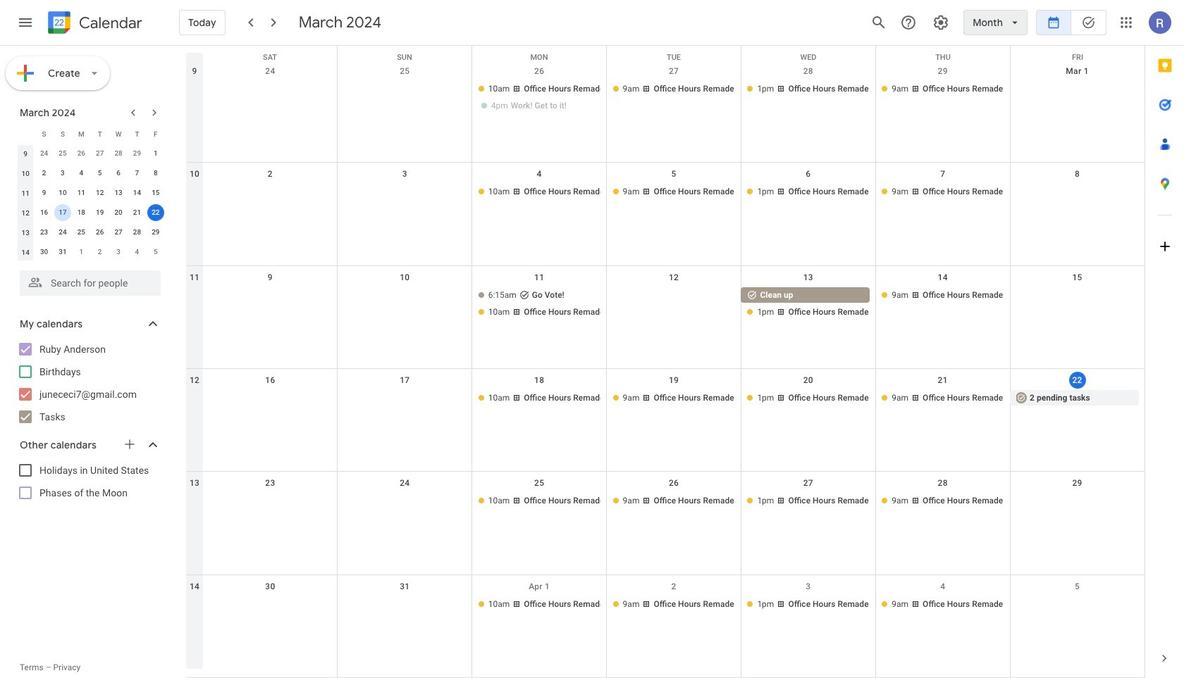 Task type: vqa. For each thing, say whether or not it's contained in the screenshot.
GROUP
no



Task type: locate. For each thing, give the bounding box(es) containing it.
row
[[186, 46, 1145, 67], [186, 60, 1145, 163], [16, 124, 165, 144], [16, 144, 165, 164], [186, 163, 1145, 266], [16, 164, 165, 183], [16, 183, 165, 203], [16, 203, 165, 223], [16, 223, 165, 243], [16, 243, 165, 262], [186, 266, 1145, 369], [186, 369, 1145, 473], [186, 473, 1145, 576], [186, 576, 1145, 679]]

27 element
[[110, 224, 127, 241]]

heading
[[76, 14, 142, 31]]

6 element
[[110, 165, 127, 182]]

february 29 element
[[129, 145, 146, 162]]

15 element
[[147, 185, 164, 202]]

28 element
[[129, 224, 146, 241]]

24 element
[[54, 224, 71, 241]]

february 24 element
[[36, 145, 53, 162]]

settings menu image
[[933, 14, 950, 31]]

tab list
[[1146, 46, 1185, 639]]

30 element
[[36, 244, 53, 261]]

Search for people text field
[[28, 271, 152, 296]]

None search field
[[0, 265, 175, 296]]

9 element
[[36, 185, 53, 202]]

heading inside calendar element
[[76, 14, 142, 31]]

2 element
[[36, 165, 53, 182]]

12 element
[[91, 185, 108, 202]]

17 element
[[54, 204, 71, 221]]

cell
[[203, 81, 338, 115], [338, 81, 472, 115], [472, 81, 607, 115], [1010, 81, 1145, 115], [203, 184, 338, 201], [338, 184, 472, 201], [1010, 184, 1145, 201], [53, 203, 72, 223], [146, 203, 165, 223], [203, 287, 338, 321], [338, 287, 472, 321], [472, 287, 607, 321], [607, 287, 741, 321], [741, 287, 876, 321], [1010, 287, 1145, 321], [203, 391, 338, 408], [338, 391, 472, 408], [203, 494, 338, 511], [338, 494, 472, 511], [1010, 494, 1145, 511], [203, 597, 338, 614], [338, 597, 472, 614], [1010, 597, 1145, 614]]

8 element
[[147, 165, 164, 182]]

18 element
[[73, 204, 90, 221]]

1 element
[[147, 145, 164, 162]]

march 2024 grid
[[13, 124, 165, 262]]

column header
[[16, 124, 35, 144]]

april 4 element
[[129, 244, 146, 261]]

22, today element
[[147, 204, 164, 221]]

april 2 element
[[91, 244, 108, 261]]

grid
[[186, 46, 1145, 679]]

row group inside march 2024 grid
[[16, 144, 165, 262]]

23 element
[[36, 224, 53, 241]]

3 element
[[54, 165, 71, 182]]

row group
[[16, 144, 165, 262]]



Task type: describe. For each thing, give the bounding box(es) containing it.
31 element
[[54, 244, 71, 261]]

11 element
[[73, 185, 90, 202]]

5 element
[[91, 165, 108, 182]]

main drawer image
[[17, 14, 34, 31]]

february 28 element
[[110, 145, 127, 162]]

february 25 element
[[54, 145, 71, 162]]

16 element
[[36, 204, 53, 221]]

19 element
[[91, 204, 108, 221]]

21 element
[[129, 204, 146, 221]]

calendar element
[[45, 8, 142, 39]]

april 5 element
[[147, 244, 164, 261]]

april 1 element
[[73, 244, 90, 261]]

column header inside march 2024 grid
[[16, 124, 35, 144]]

april 3 element
[[110, 244, 127, 261]]

25 element
[[73, 224, 90, 241]]

other calendars list
[[3, 460, 175, 505]]

14 element
[[129, 185, 146, 202]]

my calendars list
[[3, 338, 175, 429]]

13 element
[[110, 185, 127, 202]]

february 26 element
[[73, 145, 90, 162]]

26 element
[[91, 224, 108, 241]]

10 element
[[54, 185, 71, 202]]

7 element
[[129, 165, 146, 182]]

20 element
[[110, 204, 127, 221]]

add other calendars image
[[123, 438, 137, 452]]

february 27 element
[[91, 145, 108, 162]]

29 element
[[147, 224, 164, 241]]

4 element
[[73, 165, 90, 182]]



